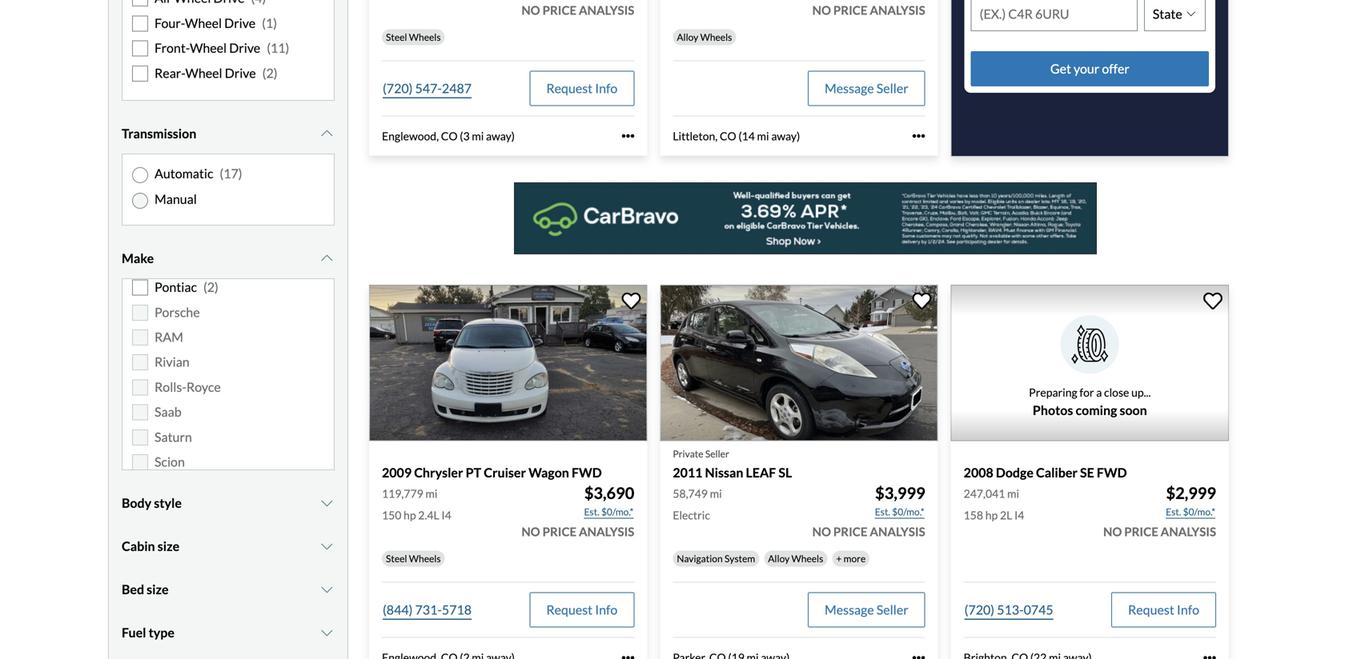 Task type: locate. For each thing, give the bounding box(es) containing it.
no inside $3,690 est. $0/mo.* no price analysis
[[522, 525, 540, 539]]

hp right 150
[[404, 509, 416, 523]]

2 steel wheels from the top
[[386, 553, 441, 565]]

co left (14
[[720, 129, 737, 143]]

mi down dodge
[[1008, 487, 1020, 501]]

est. down $2,999 in the right bottom of the page
[[1166, 507, 1182, 518]]

0 vertical spatial message seller
[[825, 80, 909, 96]]

chevron down image inside fuel type dropdown button
[[319, 627, 335, 640]]

1 vertical spatial alloy
[[768, 553, 790, 565]]

3 est. from the left
[[1166, 507, 1182, 518]]

more
[[844, 553, 866, 565]]

analysis inside $2,999 est. $0/mo.* no price analysis
[[1161, 525, 1217, 539]]

price inside $3,999 est. $0/mo.* no price analysis
[[834, 525, 868, 539]]

steel wheels
[[386, 31, 441, 43], [386, 553, 441, 565]]

0 vertical spatial (2)
[[262, 65, 278, 81]]

away) right (14
[[772, 129, 800, 143]]

247,041
[[964, 487, 1005, 501]]

0 horizontal spatial (720)
[[383, 80, 413, 96]]

drive left (1)
[[224, 15, 256, 31]]

co for (720) 547-2487
[[441, 129, 458, 143]]

offer
[[1102, 61, 1130, 76]]

private
[[673, 448, 704, 460]]

513-
[[997, 603, 1024, 618]]

hp left 2l
[[986, 509, 998, 523]]

(2)
[[262, 65, 278, 81], [203, 280, 219, 295]]

0 vertical spatial ellipsis h image
[[913, 130, 926, 143]]

mi for $3,690
[[426, 487, 438, 501]]

+
[[836, 553, 842, 565]]

littleton, co (14 mi away)
[[673, 129, 800, 143]]

i4 right 2l
[[1015, 509, 1025, 523]]

fuel type button
[[122, 613, 335, 654]]

1 vertical spatial (720)
[[965, 603, 995, 618]]

0 vertical spatial size
[[158, 539, 180, 555]]

1 vertical spatial chevron down image
[[319, 627, 335, 640]]

2 i4 from the left
[[1015, 509, 1025, 523]]

steel down 150
[[386, 553, 407, 565]]

mi inside 119,779 mi 150 hp 2.4l i4
[[426, 487, 438, 501]]

alloy wheels
[[677, 31, 732, 43], [768, 553, 824, 565]]

bed size
[[122, 582, 169, 598]]

steel
[[386, 31, 407, 43], [386, 553, 407, 565]]

est. for $2,999
[[1166, 507, 1182, 518]]

0 vertical spatial steel wheels
[[386, 31, 441, 43]]

wheels
[[409, 31, 441, 43], [700, 31, 732, 43], [409, 553, 441, 565], [792, 553, 824, 565]]

vehicle photo unavailable image
[[951, 285, 1229, 442]]

1 hp from the left
[[404, 509, 416, 523]]

$2,999 est. $0/mo.* no price analysis
[[1104, 484, 1217, 539]]

co
[[441, 129, 458, 143], [720, 129, 737, 143]]

(720)
[[383, 80, 413, 96], [965, 603, 995, 618]]

wheel for front-
[[190, 40, 227, 56]]

drive for front-wheel drive
[[229, 40, 260, 56]]

1 vertical spatial ellipsis h image
[[913, 652, 926, 660]]

steel wheels up (720) 547-2487
[[386, 31, 441, 43]]

(2) down (11)
[[262, 65, 278, 81]]

2 est. from the left
[[875, 507, 891, 518]]

0 horizontal spatial est. $0/mo.* button
[[583, 505, 635, 521]]

request
[[546, 80, 593, 96], [546, 603, 593, 618], [1128, 603, 1175, 618]]

request info button
[[530, 71, 635, 106], [530, 593, 635, 628], [1112, 593, 1217, 628]]

2 steel from the top
[[386, 553, 407, 565]]

2 chevron down image from the top
[[319, 252, 335, 265]]

0 vertical spatial seller
[[877, 80, 909, 96]]

0 horizontal spatial fwd
[[572, 465, 602, 481]]

(844)
[[383, 603, 413, 618]]

1 chevron down image from the top
[[319, 127, 335, 140]]

0 horizontal spatial no price analysis
[[522, 3, 635, 17]]

0 horizontal spatial alloy wheels
[[677, 31, 732, 43]]

0 vertical spatial message
[[825, 80, 874, 96]]

1 est. $0/mo.* button from the left
[[583, 505, 635, 521]]

dodge
[[996, 465, 1034, 481]]

rivian
[[155, 355, 190, 370]]

1 vertical spatial drive
[[229, 40, 260, 56]]

hp for $3,690
[[404, 509, 416, 523]]

2 horizontal spatial $0/mo.*
[[1183, 507, 1216, 518]]

alloy
[[677, 31, 699, 43], [768, 553, 790, 565]]

est. $0/mo.* button
[[583, 505, 635, 521], [874, 505, 926, 521], [1165, 505, 1217, 521]]

price
[[543, 3, 577, 17], [834, 3, 868, 17], [543, 525, 577, 539], [834, 525, 868, 539], [1125, 525, 1159, 539]]

1 vertical spatial size
[[147, 582, 169, 598]]

message for first message seller 'button' from the bottom of the page
[[825, 603, 874, 618]]

$0/mo.* down $3,999
[[892, 507, 925, 518]]

message
[[825, 80, 874, 96], [825, 603, 874, 618]]

est. down $3,690
[[584, 507, 600, 518]]

2 vertical spatial seller
[[877, 603, 909, 618]]

(844) 731-5718 button
[[382, 593, 473, 628]]

0 vertical spatial alloy
[[677, 31, 699, 43]]

info for $2,999
[[1177, 603, 1200, 618]]

est. inside $3,999 est. $0/mo.* no price analysis
[[875, 507, 891, 518]]

2 ellipsis h image from the top
[[913, 652, 926, 660]]

chevron down image inside bed size dropdown button
[[319, 584, 335, 597]]

est. $0/mo.* button down $3,999
[[874, 505, 926, 521]]

2 away) from the left
[[772, 129, 800, 143]]

2 message from the top
[[825, 603, 874, 618]]

1 $0/mo.* from the left
[[601, 507, 634, 518]]

ellipsis h image
[[622, 130, 635, 143], [622, 652, 635, 660], [1204, 652, 1217, 660]]

seller
[[877, 80, 909, 96], [705, 448, 729, 460], [877, 603, 909, 618]]

1 vertical spatial (2)
[[203, 280, 219, 295]]

1 message from the top
[[825, 80, 874, 96]]

0 horizontal spatial i4
[[442, 509, 452, 523]]

2 chevron down image from the top
[[319, 627, 335, 640]]

saab
[[155, 405, 182, 420]]

drive for four-wheel drive
[[224, 15, 256, 31]]

i4 right 2.4l
[[442, 509, 452, 523]]

2 hp from the left
[[986, 509, 998, 523]]

+ more
[[836, 553, 866, 565]]

no inside $2,999 est. $0/mo.* no price analysis
[[1104, 525, 1122, 539]]

1 message seller from the top
[[825, 80, 909, 96]]

(720) 547-2487
[[383, 80, 472, 96]]

1 horizontal spatial $0/mo.*
[[892, 507, 925, 518]]

2 horizontal spatial est.
[[1166, 507, 1182, 518]]

analysis inside $3,690 est. $0/mo.* no price analysis
[[579, 525, 635, 539]]

2008 dodge caliber se fwd
[[964, 465, 1127, 481]]

1 est. from the left
[[584, 507, 600, 518]]

i4 inside 247,041 mi 158 hp 2l i4
[[1015, 509, 1025, 523]]

0 horizontal spatial co
[[441, 129, 458, 143]]

analysis inside $3,999 est. $0/mo.* no price analysis
[[870, 525, 926, 539]]

mi up 2.4l
[[426, 487, 438, 501]]

0 vertical spatial steel
[[386, 31, 407, 43]]

mi inside 58,749 mi electric
[[710, 487, 722, 501]]

automatic
[[155, 166, 213, 181]]

1 horizontal spatial i4
[[1015, 509, 1025, 523]]

$0/mo.* inside $2,999 est. $0/mo.* no price analysis
[[1183, 507, 1216, 518]]

chevron down image inside cabin size dropdown button
[[319, 541, 335, 553]]

price for $2,999
[[1125, 525, 1159, 539]]

$0/mo.* down $2,999 in the right bottom of the page
[[1183, 507, 1216, 518]]

ram
[[155, 330, 183, 345]]

4 chevron down image from the top
[[319, 584, 335, 597]]

1 horizontal spatial alloy
[[768, 553, 790, 565]]

wheel for four-
[[185, 15, 222, 31]]

i4 inside 119,779 mi 150 hp 2.4l i4
[[442, 509, 452, 523]]

1 horizontal spatial no price analysis
[[813, 3, 926, 17]]

fwd right se
[[1097, 465, 1127, 481]]

2 fwd from the left
[[1097, 465, 1127, 481]]

wheel
[[185, 15, 222, 31], [190, 40, 227, 56], [185, 65, 222, 81]]

mi inside 247,041 mi 158 hp 2l i4
[[1008, 487, 1020, 501]]

est. for $3,999
[[875, 507, 891, 518]]

away) for (720) 547-2487
[[486, 129, 515, 143]]

58,749
[[673, 487, 708, 501]]

type
[[149, 625, 175, 641]]

2 horizontal spatial est. $0/mo.* button
[[1165, 505, 1217, 521]]

1 horizontal spatial away)
[[772, 129, 800, 143]]

3 est. $0/mo.* button from the left
[[1165, 505, 1217, 521]]

3 chevron down image from the top
[[319, 541, 335, 553]]

transmission
[[122, 126, 196, 141]]

0 vertical spatial (720)
[[383, 80, 413, 96]]

no inside $3,999 est. $0/mo.* no price analysis
[[813, 525, 831, 539]]

0 vertical spatial chevron down image
[[319, 497, 335, 510]]

size right cabin
[[158, 539, 180, 555]]

mi for $2,999
[[1008, 487, 1020, 501]]

1 horizontal spatial fwd
[[1097, 465, 1127, 481]]

fuel type
[[122, 625, 175, 641]]

0 vertical spatial wheel
[[185, 15, 222, 31]]

pontiac
[[155, 280, 197, 295]]

1 fwd from the left
[[572, 465, 602, 481]]

(720) left 547-
[[383, 80, 413, 96]]

chevron down image inside body style dropdown button
[[319, 497, 335, 510]]

1 vertical spatial seller
[[705, 448, 729, 460]]

est. $0/mo.* button down $2,999 in the right bottom of the page
[[1165, 505, 1217, 521]]

mi
[[472, 129, 484, 143], [757, 129, 769, 143], [426, 487, 438, 501], [710, 487, 722, 501], [1008, 487, 1020, 501]]

2 est. $0/mo.* button from the left
[[874, 505, 926, 521]]

hp inside 119,779 mi 150 hp 2.4l i4
[[404, 509, 416, 523]]

make button
[[122, 239, 335, 279]]

no price analysis for (720) 547-2487
[[522, 3, 635, 17]]

drive left (11)
[[229, 40, 260, 56]]

steel up (720) 547-2487
[[386, 31, 407, 43]]

no
[[522, 3, 540, 17], [813, 3, 831, 17], [522, 525, 540, 539], [813, 525, 831, 539], [1104, 525, 1122, 539]]

drive
[[224, 15, 256, 31], [229, 40, 260, 56], [225, 65, 256, 81]]

size right bed
[[147, 582, 169, 598]]

0 vertical spatial drive
[[224, 15, 256, 31]]

1 horizontal spatial alloy wheels
[[768, 553, 824, 565]]

1 away) from the left
[[486, 129, 515, 143]]

0 horizontal spatial (2)
[[203, 280, 219, 295]]

analysis for $3,690
[[579, 525, 635, 539]]

chevron down image
[[319, 497, 335, 510], [319, 627, 335, 640]]

chevron down image for make
[[319, 252, 335, 265]]

2 message seller from the top
[[825, 603, 909, 618]]

message seller
[[825, 80, 909, 96], [825, 603, 909, 618]]

1 vertical spatial wheel
[[190, 40, 227, 56]]

hp inside 247,041 mi 158 hp 2l i4
[[986, 509, 998, 523]]

1 vertical spatial message
[[825, 603, 874, 618]]

1 horizontal spatial (720)
[[965, 603, 995, 618]]

away) right the (3
[[486, 129, 515, 143]]

1 i4 from the left
[[442, 509, 452, 523]]

2 co from the left
[[720, 129, 737, 143]]

2 vertical spatial drive
[[225, 65, 256, 81]]

price for $3,999
[[834, 525, 868, 539]]

price inside $3,690 est. $0/mo.* no price analysis
[[543, 525, 577, 539]]

2 vertical spatial wheel
[[185, 65, 222, 81]]

mi right (14
[[757, 129, 769, 143]]

chevron down image inside make dropdown button
[[319, 252, 335, 265]]

0 horizontal spatial est.
[[584, 507, 600, 518]]

$2,999
[[1166, 484, 1217, 503]]

(17)
[[220, 166, 242, 181]]

fwd
[[572, 465, 602, 481], [1097, 465, 1127, 481]]

5718
[[442, 603, 472, 618]]

1 steel from the top
[[386, 31, 407, 43]]

wheel up the front-wheel drive (11)
[[185, 15, 222, 31]]

steel wheels down 2.4l
[[386, 553, 441, 565]]

$0/mo.* inside $3,690 est. $0/mo.* no price analysis
[[601, 507, 634, 518]]

(720) 513-0745 button
[[964, 593, 1055, 628]]

1 horizontal spatial est.
[[875, 507, 891, 518]]

247,041 mi 158 hp 2l i4
[[964, 487, 1025, 523]]

1 horizontal spatial hp
[[986, 509, 998, 523]]

fuel
[[122, 625, 146, 641]]

cruiser
[[484, 465, 526, 481]]

analysis
[[579, 3, 635, 17], [870, 3, 926, 17], [579, 525, 635, 539], [870, 525, 926, 539], [1161, 525, 1217, 539]]

(720) left 513-
[[965, 603, 995, 618]]

1 vertical spatial message seller
[[825, 603, 909, 618]]

ellipsis h image for $3,690
[[622, 652, 635, 660]]

2 no price analysis from the left
[[813, 3, 926, 17]]

wheel down four-wheel drive (1) on the left of page
[[190, 40, 227, 56]]

1 vertical spatial steel wheels
[[386, 553, 441, 565]]

2009 chrysler pt cruiser wagon fwd
[[382, 465, 602, 481]]

hp
[[404, 509, 416, 523], [986, 509, 998, 523]]

price inside $2,999 est. $0/mo.* no price analysis
[[1125, 525, 1159, 539]]

0 horizontal spatial $0/mo.*
[[601, 507, 634, 518]]

1 chevron down image from the top
[[319, 497, 335, 510]]

1 horizontal spatial est. $0/mo.* button
[[874, 505, 926, 521]]

1 no price analysis from the left
[[522, 3, 635, 17]]

est. inside $2,999 est. $0/mo.* no price analysis
[[1166, 507, 1182, 518]]

$3,690 est. $0/mo.* no price analysis
[[522, 484, 635, 539]]

$0/mo.*
[[601, 507, 634, 518], [892, 507, 925, 518], [1183, 507, 1216, 518]]

body
[[122, 496, 152, 511]]

0 horizontal spatial hp
[[404, 509, 416, 523]]

est.
[[584, 507, 600, 518], [875, 507, 891, 518], [1166, 507, 1182, 518]]

electric
[[673, 509, 710, 523]]

bed size button
[[122, 570, 335, 610]]

est. down $3,999
[[875, 507, 891, 518]]

info
[[595, 80, 618, 96], [595, 603, 618, 618], [1177, 603, 1200, 618]]

white 2009 chrysler pt cruiser wagon fwd wagon front-wheel drive automatic image
[[369, 285, 647, 442]]

$0/mo.* for $3,690
[[601, 507, 634, 518]]

3 $0/mo.* from the left
[[1183, 507, 1216, 518]]

size for bed size
[[147, 582, 169, 598]]

request info for $3,690
[[546, 603, 618, 618]]

$0/mo.* down $3,690
[[601, 507, 634, 518]]

chevron down image inside transmission dropdown button
[[319, 127, 335, 140]]

$0/mo.* inside $3,999 est. $0/mo.* no price analysis
[[892, 507, 925, 518]]

co left the (3
[[441, 129, 458, 143]]

0 vertical spatial message seller button
[[808, 71, 926, 106]]

away)
[[486, 129, 515, 143], [772, 129, 800, 143]]

wheel down the front-wheel drive (11)
[[185, 65, 222, 81]]

drive down the front-wheel drive (11)
[[225, 65, 256, 81]]

message for second message seller 'button' from the bottom
[[825, 80, 874, 96]]

est. $0/mo.* button down $3,690
[[583, 505, 635, 521]]

mi down nissan
[[710, 487, 722, 501]]

731-
[[415, 603, 442, 618]]

0 horizontal spatial away)
[[486, 129, 515, 143]]

2 $0/mo.* from the left
[[892, 507, 925, 518]]

nissan
[[705, 465, 744, 481]]

chevron down image
[[319, 127, 335, 140], [319, 252, 335, 265], [319, 541, 335, 553], [319, 584, 335, 597]]

1 vertical spatial message seller button
[[808, 593, 926, 628]]

est. inside $3,690 est. $0/mo.* no price analysis
[[584, 507, 600, 518]]

$3,999
[[876, 484, 926, 503]]

fwd up $3,690
[[572, 465, 602, 481]]

1 co from the left
[[441, 129, 458, 143]]

1 vertical spatial steel
[[386, 553, 407, 565]]

1 horizontal spatial co
[[720, 129, 737, 143]]

0 horizontal spatial alloy
[[677, 31, 699, 43]]

front-wheel drive (11)
[[155, 40, 289, 56]]

seller inside private seller 2011 nissan leaf sl
[[705, 448, 729, 460]]

2487
[[442, 80, 472, 96]]

ellipsis h image
[[913, 130, 926, 143], [913, 652, 926, 660]]

(2) down make dropdown button
[[203, 280, 219, 295]]



Task type: describe. For each thing, give the bounding box(es) containing it.
sl
[[779, 465, 792, 481]]

size for cabin size
[[158, 539, 180, 555]]

119,779 mi 150 hp 2.4l i4
[[382, 487, 452, 523]]

mi for $3,999
[[710, 487, 722, 501]]

analysis for $3,999
[[870, 525, 926, 539]]

make
[[122, 251, 154, 266]]

mi right the (3
[[472, 129, 484, 143]]

(720) 513-0745
[[965, 603, 1054, 618]]

scion
[[155, 454, 185, 470]]

rolls-
[[155, 380, 187, 395]]

chevron down image for type
[[319, 627, 335, 640]]

navigation system
[[677, 553, 755, 565]]

i4 for $2,999
[[1015, 509, 1025, 523]]

four-wheel drive (1)
[[155, 15, 277, 31]]

get your offer button
[[971, 51, 1209, 87]]

no for $3,999
[[813, 525, 831, 539]]

wagon
[[529, 465, 569, 481]]

pontiac (2)
[[155, 280, 219, 295]]

message seller for first message seller 'button' from the bottom of the page
[[825, 603, 909, 618]]

(1)
[[262, 15, 277, 31]]

2.4l
[[418, 509, 439, 523]]

119,779
[[382, 487, 423, 501]]

body style
[[122, 496, 182, 511]]

$0/mo.* for $2,999
[[1183, 507, 1216, 518]]

(14
[[739, 129, 755, 143]]

2009
[[382, 465, 412, 481]]

$3,690
[[585, 484, 635, 503]]

caliber
[[1036, 465, 1078, 481]]

manual
[[155, 191, 197, 207]]

price for $3,690
[[543, 525, 577, 539]]

chevron down image for style
[[319, 497, 335, 510]]

$3,999 est. $0/mo.* no price analysis
[[813, 484, 926, 539]]

0745
[[1024, 603, 1054, 618]]

style
[[154, 496, 182, 511]]

wheel for rear-
[[185, 65, 222, 81]]

est. for $3,690
[[584, 507, 600, 518]]

(720) for (720) 513-0745
[[965, 603, 995, 618]]

$0/mo.* for $3,999
[[892, 507, 925, 518]]

request info button for $2,999
[[1112, 593, 1217, 628]]

1 ellipsis h image from the top
[[913, 130, 926, 143]]

est. $0/mo.* button for $2,999
[[1165, 505, 1217, 521]]

request info for $2,999
[[1128, 603, 1200, 618]]

chevron down image for cabin size
[[319, 541, 335, 553]]

littleton,
[[673, 129, 718, 143]]

se
[[1080, 465, 1095, 481]]

i4 for $3,690
[[442, 509, 452, 523]]

transmission button
[[122, 114, 335, 154]]

rolls-royce
[[155, 380, 221, 395]]

no for $3,690
[[522, 525, 540, 539]]

2 message seller button from the top
[[808, 593, 926, 628]]

saturn
[[155, 429, 192, 445]]

158
[[964, 509, 984, 523]]

no price analysis for message seller
[[813, 3, 926, 17]]

2011
[[673, 465, 703, 481]]

rear-
[[155, 65, 185, 81]]

royce
[[187, 380, 221, 395]]

pt
[[466, 465, 481, 481]]

1 steel wheels from the top
[[386, 31, 441, 43]]

est. $0/mo.* button for $3,999
[[874, 505, 926, 521]]

get your offer
[[1051, 61, 1130, 76]]

advertisement region
[[514, 183, 1097, 255]]

hp for $2,999
[[986, 509, 998, 523]]

0 vertical spatial alloy wheels
[[677, 31, 732, 43]]

(720) for (720) 547-2487
[[383, 80, 413, 96]]

cabin size button
[[122, 527, 335, 567]]

info for $3,690
[[595, 603, 618, 618]]

automatic (17)
[[155, 166, 242, 181]]

2008
[[964, 465, 994, 481]]

1 vertical spatial alloy wheels
[[768, 553, 824, 565]]

porsche
[[155, 305, 200, 320]]

1 message seller button from the top
[[808, 71, 926, 106]]

private seller 2011 nissan leaf sl
[[673, 448, 792, 481]]

away) for message seller
[[772, 129, 800, 143]]

leaf
[[746, 465, 776, 481]]

navigation
[[677, 553, 723, 565]]

cabin
[[122, 539, 155, 555]]

cabin size
[[122, 539, 180, 555]]

(844) 731-5718
[[383, 603, 472, 618]]

(EX.) C4R 6URU field
[[972, 0, 1137, 30]]

request for $3,690
[[546, 603, 593, 618]]

get
[[1051, 61, 1072, 76]]

chrysler
[[414, 465, 463, 481]]

request info button for $3,690
[[530, 593, 635, 628]]

no for $2,999
[[1104, 525, 1122, 539]]

request for $2,999
[[1128, 603, 1175, 618]]

chevron down image for bed size
[[319, 584, 335, 597]]

englewood,
[[382, 129, 439, 143]]

message seller for second message seller 'button' from the bottom
[[825, 80, 909, 96]]

black 2011 nissan leaf sl hatchback front-wheel drive 1-speed dual clutch image
[[660, 285, 938, 442]]

(11)
[[267, 40, 289, 56]]

ellipsis h image for $2,999
[[1204, 652, 1217, 660]]

co for message seller
[[720, 129, 737, 143]]

547-
[[415, 80, 442, 96]]

front-
[[155, 40, 190, 56]]

chevron down image for transmission
[[319, 127, 335, 140]]

englewood, co (3 mi away)
[[382, 129, 515, 143]]

1 horizontal spatial (2)
[[262, 65, 278, 81]]

your
[[1074, 61, 1100, 76]]

system
[[725, 553, 755, 565]]

body style button
[[122, 484, 335, 524]]

drive for rear-wheel drive
[[225, 65, 256, 81]]

analysis for $2,999
[[1161, 525, 1217, 539]]

(720) 547-2487 button
[[382, 71, 473, 106]]

58,749 mi electric
[[673, 487, 722, 523]]

bed
[[122, 582, 144, 598]]

(3
[[460, 129, 470, 143]]

est. $0/mo.* button for $3,690
[[583, 505, 635, 521]]

2l
[[1000, 509, 1013, 523]]

four-
[[155, 15, 185, 31]]

150
[[382, 509, 402, 523]]

rear-wheel drive (2)
[[155, 65, 278, 81]]



Task type: vqa. For each thing, say whether or not it's contained in the screenshot.
'For' to the bottom
no



